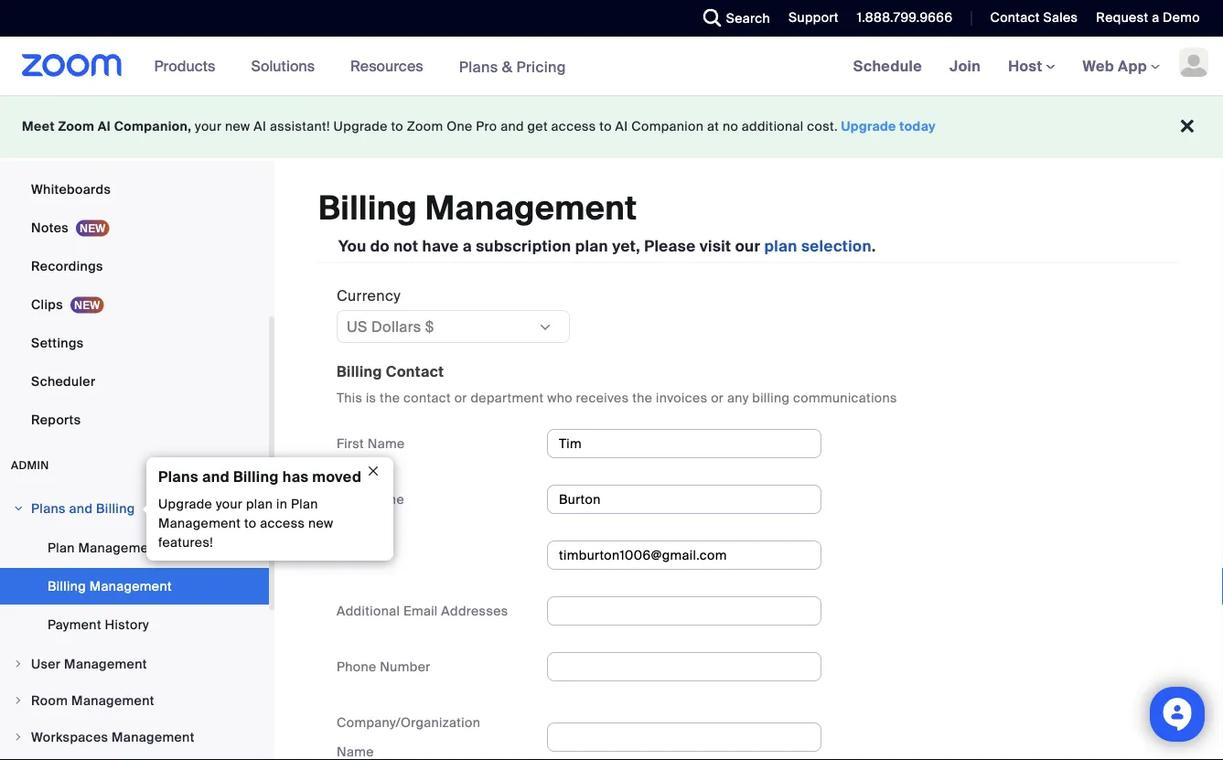 Task type: locate. For each thing, give the bounding box(es) containing it.
a
[[1152, 9, 1160, 26], [463, 237, 472, 256]]

1 ai from the left
[[98, 118, 111, 135]]

0 horizontal spatial plan
[[48, 539, 75, 556]]

billing inside billing contact this is the contact or department who receives the invoices or any billing communications
[[337, 362, 382, 381]]

us dollars $ button
[[347, 315, 537, 337]]

plans inside plans and billing menu item
[[31, 500, 66, 517]]

plan left yet,
[[575, 237, 608, 256]]

1 vertical spatial plan
[[48, 539, 75, 556]]

management up subscription
[[425, 187, 637, 230]]

right image for user management
[[13, 659, 24, 670]]

plans and billing has moved
[[158, 467, 362, 486]]

0 horizontal spatial billing management
[[48, 578, 172, 595]]

billing up this
[[337, 362, 382, 381]]

0 horizontal spatial to
[[244, 515, 257, 532]]

1.888.799.9666 button
[[843, 0, 957, 37], [857, 9, 953, 26]]

1 horizontal spatial new
[[308, 515, 333, 532]]

contact up contact
[[386, 362, 444, 381]]

1 vertical spatial right image
[[13, 732, 24, 743]]

2 vertical spatial plans
[[31, 500, 66, 517]]

right image inside workspaces management menu item
[[13, 732, 24, 743]]

0 vertical spatial your
[[195, 118, 222, 135]]

contact left sales
[[990, 9, 1040, 26]]

0 vertical spatial right image
[[13, 659, 24, 670]]

and inside tooltip
[[202, 467, 230, 486]]

upgrade right cost. at the top right
[[841, 118, 896, 135]]

1 vertical spatial contact
[[386, 362, 444, 381]]

2 horizontal spatial plan
[[764, 237, 798, 256]]

None text field
[[547, 596, 822, 626]]

2 horizontal spatial to
[[600, 118, 612, 135]]

personal devices
[[31, 142, 140, 159]]

plans
[[459, 57, 498, 76], [158, 467, 198, 486], [31, 500, 66, 517]]

and left get
[[501, 118, 524, 135]]

1 vertical spatial your
[[216, 496, 243, 513]]

resources
[[351, 56, 423, 75]]

email
[[337, 547, 371, 563], [403, 602, 438, 619]]

ai left the companion
[[615, 118, 628, 135]]

0 horizontal spatial the
[[380, 389, 400, 406]]

upgrade up features!
[[158, 496, 212, 513]]

a left demo
[[1152, 9, 1160, 26]]

profile picture image
[[1179, 48, 1209, 77]]

a right have
[[463, 237, 472, 256]]

0 horizontal spatial or
[[454, 389, 467, 406]]

2 right image from the top
[[13, 695, 24, 706]]

0 horizontal spatial upgrade
[[158, 496, 212, 513]]

solutions
[[251, 56, 315, 75]]

1 horizontal spatial and
[[202, 467, 230, 486]]

billing up payment
[[48, 578, 86, 595]]

2 vertical spatial name
[[337, 743, 374, 760]]

product information navigation
[[141, 37, 580, 97]]

show options image
[[538, 320, 553, 335]]

email down last
[[337, 547, 371, 563]]

the right is
[[380, 389, 400, 406]]

selection
[[801, 237, 872, 256]]

name down company/organization
[[337, 743, 374, 760]]

companion
[[632, 118, 704, 135]]

1 horizontal spatial access
[[551, 118, 596, 135]]

payment history
[[48, 616, 149, 633]]

reports link
[[0, 402, 269, 438]]

1 horizontal spatial ai
[[254, 118, 266, 135]]

zoom up personal devices
[[58, 118, 94, 135]]

0 vertical spatial name
[[368, 435, 405, 452]]

3 ai from the left
[[615, 118, 628, 135]]

1 or from the left
[[454, 389, 467, 406]]

management inside the upgrade your plan in plan management to access new features!
[[158, 515, 241, 532]]

app
[[1118, 56, 1147, 75]]

room management
[[31, 692, 154, 709]]

one
[[447, 118, 473, 135]]

us
[[347, 317, 368, 336]]

0 horizontal spatial plan
[[246, 496, 273, 513]]

access down the in
[[260, 515, 305, 532]]

0 vertical spatial right image
[[13, 503, 24, 514]]

banner containing products
[[0, 37, 1223, 97]]

to inside the upgrade your plan in plan management to access new features!
[[244, 515, 257, 532]]

1 horizontal spatial plans
[[158, 467, 198, 486]]

user
[[31, 656, 61, 673]]

name inside company/organization name
[[337, 743, 374, 760]]

management inside main content main content
[[425, 187, 637, 230]]

0 horizontal spatial ai
[[98, 118, 111, 135]]

plan down plans and billing
[[48, 539, 75, 556]]

you do not have a subscription plan yet, please visit our plan selection .
[[339, 237, 876, 256]]

right image for plans
[[13, 503, 24, 514]]

to down plans and billing has moved
[[244, 515, 257, 532]]

get
[[528, 118, 548, 135]]

your down plans and billing has moved
[[216, 496, 243, 513]]

2 horizontal spatial plans
[[459, 57, 498, 76]]

0 vertical spatial a
[[1152, 9, 1160, 26]]

1 right image from the top
[[13, 503, 24, 514]]

1 the from the left
[[380, 389, 400, 406]]

please
[[644, 237, 696, 256]]

upgrade
[[334, 118, 388, 135], [841, 118, 896, 135], [158, 496, 212, 513]]

1 vertical spatial and
[[202, 467, 230, 486]]

plan inside the upgrade your plan in plan management to access new features!
[[246, 496, 273, 513]]

plans inside 'product information' "navigation"
[[459, 57, 498, 76]]

billing management inside plans and billing 'menu'
[[48, 578, 172, 595]]

billing management up have
[[318, 187, 637, 230]]

is
[[366, 389, 376, 406]]

1 vertical spatial billing management
[[48, 578, 172, 595]]

email right additional
[[403, 602, 438, 619]]

the left invoices
[[632, 389, 653, 406]]

none text field inside main content main content
[[547, 596, 822, 626]]

1 horizontal spatial upgrade
[[334, 118, 388, 135]]

1 horizontal spatial the
[[632, 389, 653, 406]]

0 vertical spatial email
[[337, 547, 371, 563]]

and inside meet zoom ai companion, 'footer'
[[501, 118, 524, 135]]

1 vertical spatial name
[[367, 491, 404, 508]]

new down "moved"
[[308, 515, 333, 532]]

notes link
[[0, 210, 269, 246]]

right image down admin
[[13, 503, 24, 514]]

communications
[[793, 389, 897, 406]]

1 horizontal spatial billing management
[[318, 187, 637, 230]]

right image
[[13, 503, 24, 514], [13, 695, 24, 706]]

plan right our
[[764, 237, 798, 256]]

1 right image from the top
[[13, 659, 24, 670]]

1 vertical spatial right image
[[13, 695, 24, 706]]

0 horizontal spatial contact
[[386, 362, 444, 381]]

room
[[31, 692, 68, 709]]

2 right image from the top
[[13, 732, 24, 743]]

1 zoom from the left
[[58, 118, 94, 135]]

or right contact
[[454, 389, 467, 406]]

right image left 'user'
[[13, 659, 24, 670]]

history
[[105, 616, 149, 633]]

1 horizontal spatial zoom
[[407, 118, 443, 135]]

and inside menu item
[[69, 500, 93, 517]]

to
[[391, 118, 404, 135], [600, 118, 612, 135], [244, 515, 257, 532]]

last
[[337, 491, 364, 508]]

1 vertical spatial a
[[463, 237, 472, 256]]

1 horizontal spatial plan
[[291, 496, 318, 513]]

upgrade down 'product information' "navigation"
[[334, 118, 388, 135]]

1 vertical spatial access
[[260, 515, 305, 532]]

scheduler
[[31, 373, 96, 390]]

payment history link
[[0, 607, 269, 643]]

0 vertical spatial plans
[[459, 57, 498, 76]]

1 vertical spatial plans
[[158, 467, 198, 486]]

1 horizontal spatial email
[[403, 602, 438, 619]]

you
[[339, 237, 367, 256]]

1 vertical spatial email
[[403, 602, 438, 619]]

last name
[[337, 491, 404, 508]]

workspaces management
[[31, 729, 195, 746]]

and for plans and billing has moved
[[202, 467, 230, 486]]

close image
[[359, 463, 388, 479]]

upgrade your plan in plan management to access new features!
[[158, 496, 333, 551]]

company/organization
[[337, 714, 481, 731]]

addresses
[[441, 602, 508, 619]]

0 horizontal spatial plans
[[31, 500, 66, 517]]

0 vertical spatial access
[[551, 118, 596, 135]]

1 horizontal spatial contact
[[990, 9, 1040, 26]]

plans and billing menu item
[[0, 491, 269, 530]]

demo
[[1163, 9, 1200, 26]]

to down resources dropdown button
[[391, 118, 404, 135]]

banner
[[0, 37, 1223, 97]]

right image left workspaces
[[13, 732, 24, 743]]

any
[[727, 389, 749, 406]]

additional
[[742, 118, 804, 135]]

management down room management menu item
[[112, 729, 195, 746]]

None text field
[[547, 429, 822, 458], [547, 485, 822, 514], [547, 541, 822, 570], [547, 652, 822, 681], [547, 723, 822, 752], [547, 429, 822, 458], [547, 485, 822, 514], [547, 541, 822, 570], [547, 652, 822, 681], [547, 723, 822, 752]]

access right get
[[551, 118, 596, 135]]

plan right the in
[[291, 496, 318, 513]]

plans down admin
[[31, 500, 66, 517]]

upgrade today link
[[841, 118, 936, 135]]

access inside meet zoom ai companion, 'footer'
[[551, 118, 596, 135]]

plan inside 'menu'
[[48, 539, 75, 556]]

in
[[276, 496, 287, 513]]

0 horizontal spatial zoom
[[58, 118, 94, 135]]

right image inside plans and billing menu item
[[13, 503, 24, 514]]

0 horizontal spatial and
[[69, 500, 93, 517]]

0 vertical spatial billing management
[[318, 187, 637, 230]]

us dollars $
[[347, 317, 434, 336]]

0 vertical spatial new
[[225, 118, 250, 135]]

plans inside plans and billing has moved tooltip
[[158, 467, 198, 486]]

recordings
[[31, 258, 103, 274]]

1 horizontal spatial or
[[711, 389, 724, 406]]

plan left the in
[[246, 496, 273, 513]]

and up the upgrade your plan in plan management to access new features!
[[202, 467, 230, 486]]

management up room management
[[64, 656, 147, 673]]

billing inside tooltip
[[233, 467, 279, 486]]

billing up plan management
[[96, 500, 135, 517]]

or left any
[[711, 389, 724, 406]]

name
[[368, 435, 405, 452], [367, 491, 404, 508], [337, 743, 374, 760]]

ai left assistant!
[[254, 118, 266, 135]]

new inside the upgrade your plan in plan management to access new features!
[[308, 515, 333, 532]]

1 horizontal spatial to
[[391, 118, 404, 135]]

billing management down plan management
[[48, 578, 172, 595]]

2 vertical spatial and
[[69, 500, 93, 517]]

new
[[225, 118, 250, 135], [308, 515, 333, 532]]

and up plan management
[[69, 500, 93, 517]]

0 horizontal spatial access
[[260, 515, 305, 532]]

management up features!
[[158, 515, 241, 532]]

right image inside user management menu item
[[13, 659, 24, 670]]

right image
[[13, 659, 24, 670], [13, 732, 24, 743]]

your right companion,
[[195, 118, 222, 135]]

menu item
[[0, 757, 269, 760]]

plans left &
[[459, 57, 498, 76]]

0 horizontal spatial new
[[225, 118, 250, 135]]

room management menu item
[[0, 683, 269, 718]]

0 vertical spatial plan
[[291, 496, 318, 513]]

zoom left one
[[407, 118, 443, 135]]

2 horizontal spatial ai
[[615, 118, 628, 135]]

2 horizontal spatial and
[[501, 118, 524, 135]]

plans up plans and billing menu item
[[158, 467, 198, 486]]

to left the companion
[[600, 118, 612, 135]]

right image left the room
[[13, 695, 24, 706]]

solutions button
[[251, 37, 323, 95]]

1 vertical spatial new
[[308, 515, 333, 532]]

billing management inside main content main content
[[318, 187, 637, 230]]

management up workspaces management
[[71, 692, 154, 709]]

ai up devices
[[98, 118, 111, 135]]

new left assistant!
[[225, 118, 250, 135]]

or
[[454, 389, 467, 406], [711, 389, 724, 406]]

our
[[735, 237, 761, 256]]

and
[[501, 118, 524, 135], [202, 467, 230, 486], [69, 500, 93, 517]]

right image inside room management menu item
[[13, 695, 24, 706]]

web
[[1083, 56, 1114, 75]]

name down close icon
[[367, 491, 404, 508]]

2 ai from the left
[[254, 118, 266, 135]]

user management menu item
[[0, 647, 269, 682]]

admin
[[11, 458, 49, 473]]

0 horizontal spatial a
[[463, 237, 472, 256]]

name up close icon
[[368, 435, 405, 452]]

your inside the upgrade your plan in plan management to access new features!
[[216, 496, 243, 513]]

a inside main content
[[463, 237, 472, 256]]

access
[[551, 118, 596, 135], [260, 515, 305, 532]]

billing management
[[318, 187, 637, 230], [48, 578, 172, 595]]

1 horizontal spatial plan
[[575, 237, 608, 256]]

0 vertical spatial and
[[501, 118, 524, 135]]

whiteboards
[[31, 181, 111, 198]]

billing up the in
[[233, 467, 279, 486]]

plans & pricing link
[[459, 57, 566, 76], [459, 57, 566, 76]]

your
[[195, 118, 222, 135], [216, 496, 243, 513]]

phone number
[[337, 658, 431, 675]]

search
[[726, 10, 770, 27]]

0 horizontal spatial email
[[337, 547, 371, 563]]

schedule
[[853, 56, 922, 75]]

and for plans and billing
[[69, 500, 93, 517]]

products
[[154, 56, 215, 75]]



Task type: describe. For each thing, give the bounding box(es) containing it.
billing
[[752, 389, 790, 406]]

features!
[[158, 534, 213, 551]]

plan management
[[48, 539, 161, 556]]

notes
[[31, 219, 69, 236]]

clips
[[31, 296, 63, 313]]

billing up do
[[318, 187, 417, 230]]

plan management link
[[0, 530, 269, 566]]

products button
[[154, 37, 224, 95]]

host
[[1008, 56, 1046, 75]]

your inside meet zoom ai companion, 'footer'
[[195, 118, 222, 135]]

name for last name
[[367, 491, 404, 508]]

new inside meet zoom ai companion, 'footer'
[[225, 118, 250, 135]]

meet zoom ai companion, footer
[[0, 95, 1223, 158]]

scheduler link
[[0, 363, 269, 400]]

not
[[394, 237, 418, 256]]

plans for plans and billing has moved
[[158, 467, 198, 486]]

$
[[425, 317, 434, 336]]

invoices
[[656, 389, 708, 406]]

main content main content
[[274, 161, 1223, 760]]

contact inside billing contact this is the contact or department who receives the invoices or any billing communications
[[386, 362, 444, 381]]

1 horizontal spatial a
[[1152, 9, 1160, 26]]

plans for plans & pricing
[[459, 57, 498, 76]]

workspaces management menu item
[[0, 720, 269, 755]]

currency
[[337, 286, 401, 305]]

first name
[[337, 435, 405, 452]]

additional
[[337, 602, 400, 619]]

zoom logo image
[[22, 54, 122, 77]]

has
[[282, 467, 309, 486]]

who
[[547, 389, 573, 406]]

pricing
[[516, 57, 566, 76]]

subscription
[[476, 237, 571, 256]]

pro
[[476, 118, 497, 135]]

plans for plans and billing
[[31, 500, 66, 517]]

personal devices link
[[0, 133, 269, 169]]

0 vertical spatial contact
[[990, 9, 1040, 26]]

search button
[[690, 0, 775, 37]]

billing inside menu item
[[96, 500, 135, 517]]

contact
[[404, 389, 451, 406]]

moved
[[312, 467, 362, 486]]

meetings navigation
[[840, 37, 1223, 97]]

right image for workspaces management
[[13, 732, 24, 743]]

additional email addresses
[[337, 602, 508, 619]]

name for company/organization name
[[337, 743, 374, 760]]

plans and billing menu
[[0, 530, 269, 645]]

no
[[723, 118, 738, 135]]

dollars
[[371, 317, 421, 336]]

.
[[872, 237, 876, 256]]

have
[[422, 237, 459, 256]]

2 horizontal spatial upgrade
[[841, 118, 896, 135]]

recordings link
[[0, 248, 269, 285]]

plans and billing
[[31, 500, 135, 517]]

2 zoom from the left
[[407, 118, 443, 135]]

&
[[502, 57, 513, 76]]

billing inside 'menu'
[[48, 578, 86, 595]]

right image for room
[[13, 695, 24, 706]]

host button
[[1008, 56, 1055, 75]]

join link
[[936, 37, 995, 95]]

settings link
[[0, 325, 269, 361]]

request a demo
[[1096, 9, 1200, 26]]

contact sales
[[990, 9, 1078, 26]]

2 the from the left
[[632, 389, 653, 406]]

user management
[[31, 656, 147, 673]]

schedule link
[[840, 37, 936, 95]]

management down plan management link
[[89, 578, 172, 595]]

personal menu menu
[[0, 0, 269, 440]]

meet
[[22, 118, 55, 135]]

web app button
[[1083, 56, 1160, 75]]

company/organization name
[[337, 714, 481, 760]]

request
[[1096, 9, 1149, 26]]

support
[[789, 9, 839, 26]]

admin menu menu
[[0, 491, 269, 760]]

access inside the upgrade your plan in plan management to access new features!
[[260, 515, 305, 532]]

companion,
[[114, 118, 192, 135]]

whiteboards link
[[0, 171, 269, 208]]

meet zoom ai companion, your new ai assistant! upgrade to zoom one pro and get access to ai companion at no additional cost. upgrade today
[[22, 118, 936, 135]]

side navigation navigation
[[0, 0, 274, 760]]

sales
[[1044, 9, 1078, 26]]

2 or from the left
[[711, 389, 724, 406]]

resources button
[[351, 37, 432, 95]]

join
[[950, 56, 981, 75]]

1.888.799.9666
[[857, 9, 953, 26]]

visit
[[700, 237, 731, 256]]

web app
[[1083, 56, 1147, 75]]

plan selection link
[[764, 237, 872, 256]]

management inside menu item
[[112, 729, 195, 746]]

workspaces
[[31, 729, 108, 746]]

do
[[370, 237, 390, 256]]

settings
[[31, 334, 84, 351]]

yet,
[[612, 237, 641, 256]]

plan inside the upgrade your plan in plan management to access new features!
[[291, 496, 318, 513]]

reports
[[31, 411, 81, 428]]

upgrade inside the upgrade your plan in plan management to access new features!
[[158, 496, 212, 513]]

phone
[[337, 658, 377, 675]]

devices
[[90, 142, 140, 159]]

name for first name
[[368, 435, 405, 452]]

receives
[[576, 389, 629, 406]]

cost.
[[807, 118, 838, 135]]

billing contact this is the contact or department who receives the invoices or any billing communications
[[337, 362, 897, 406]]

plans and billing has moved tooltip
[[142, 457, 393, 561]]

management down plans and billing menu item
[[78, 539, 161, 556]]

clips link
[[0, 286, 269, 323]]

at
[[707, 118, 719, 135]]

plans & pricing
[[459, 57, 566, 76]]

today
[[900, 118, 936, 135]]

this
[[337, 389, 362, 406]]

personal
[[31, 142, 86, 159]]



Task type: vqa. For each thing, say whether or not it's contained in the screenshot.
meeting to the middle
no



